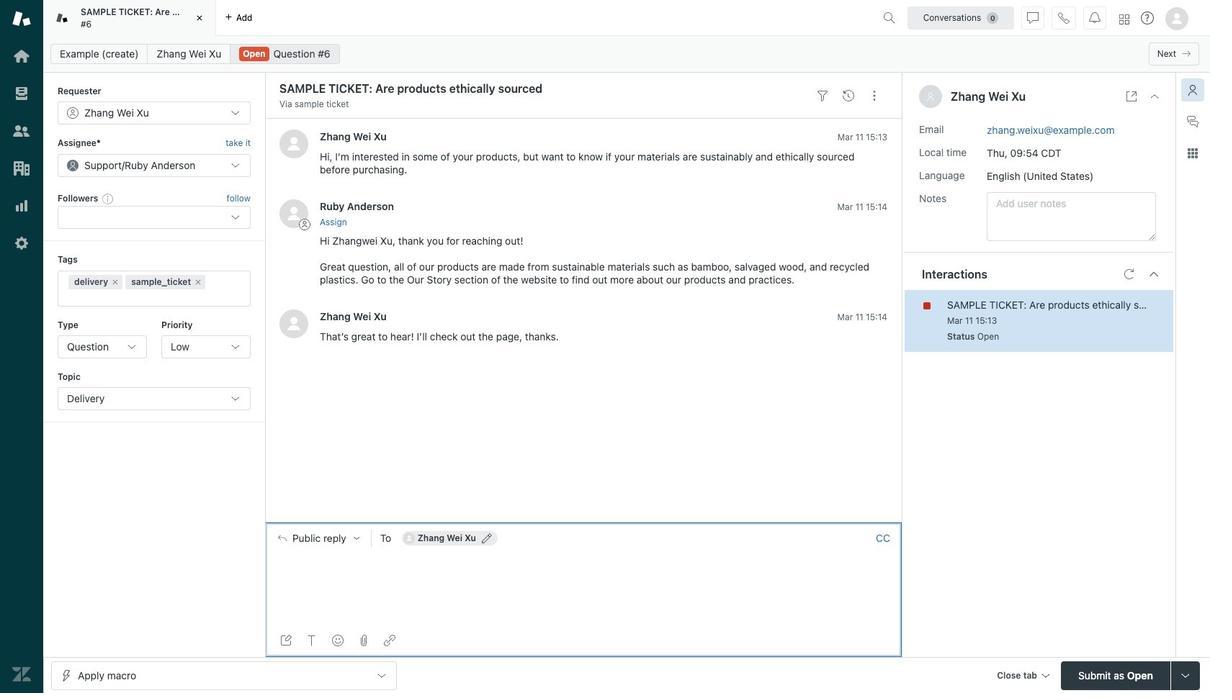 Task type: describe. For each thing, give the bounding box(es) containing it.
0 vertical spatial mar 11 15:13 text field
[[838, 132, 888, 143]]

edit user image
[[482, 534, 492, 544]]

zendesk image
[[12, 666, 31, 684]]

views image
[[12, 84, 31, 103]]

user image
[[928, 93, 934, 101]]

remove image
[[194, 278, 203, 286]]

close image inside tabs tab list
[[192, 11, 207, 25]]

Mar 11 15:14 text field
[[838, 312, 888, 323]]

organizations image
[[12, 159, 31, 178]]

displays possible ticket submission types image
[[1180, 670, 1192, 682]]

filter image
[[817, 90, 829, 101]]

get help image
[[1141, 12, 1154, 24]]

remove image
[[111, 278, 120, 286]]

reporting image
[[12, 197, 31, 215]]

add attachment image
[[358, 635, 370, 647]]

user image
[[927, 92, 935, 101]]

events image
[[843, 90, 855, 101]]

admin image
[[12, 234, 31, 253]]

zendesk products image
[[1120, 14, 1130, 24]]

1 vertical spatial close image
[[1149, 91, 1161, 102]]

apps image
[[1187, 148, 1199, 159]]

ticket actions image
[[869, 90, 880, 101]]

info on adding followers image
[[103, 193, 114, 205]]

draft mode image
[[280, 635, 292, 647]]

secondary element
[[43, 40, 1210, 68]]

1 horizontal spatial mar 11 15:13 text field
[[947, 315, 997, 326]]



Task type: vqa. For each thing, say whether or not it's contained in the screenshot.
Select All Tickets 'CHECKBOX'
no



Task type: locate. For each thing, give the bounding box(es) containing it.
Mar 11 15:13 text field
[[838, 132, 888, 143], [947, 315, 997, 326]]

1 horizontal spatial close image
[[1149, 91, 1161, 102]]

hide composer image
[[578, 517, 589, 529]]

avatar image
[[280, 130, 308, 159], [280, 200, 308, 229], [280, 310, 308, 338]]

close image
[[192, 11, 207, 25], [1149, 91, 1161, 102]]

1 vertical spatial avatar image
[[280, 200, 308, 229]]

0 horizontal spatial close image
[[192, 11, 207, 25]]

add link (cmd k) image
[[384, 635, 396, 647]]

insert emojis image
[[332, 635, 344, 647]]

customers image
[[12, 122, 31, 140]]

button displays agent's chat status as invisible. image
[[1027, 12, 1039, 23]]

2 avatar image from the top
[[280, 200, 308, 229]]

Subject field
[[277, 80, 807, 97]]

format text image
[[306, 635, 318, 647]]

zhang.weixu@example.com image
[[403, 533, 415, 545]]

get started image
[[12, 47, 31, 66]]

zendesk support image
[[12, 9, 31, 28]]

tab
[[43, 0, 216, 36]]

main element
[[0, 0, 43, 694]]

avatar image for the topmost mar 11 15:13 text box
[[280, 130, 308, 159]]

1 avatar image from the top
[[280, 130, 308, 159]]

view more details image
[[1126, 91, 1138, 102]]

Mar 11 15:14 text field
[[838, 202, 888, 213]]

0 horizontal spatial mar 11 15:13 text field
[[838, 132, 888, 143]]

2 vertical spatial avatar image
[[280, 310, 308, 338]]

0 vertical spatial close image
[[192, 11, 207, 25]]

notifications image
[[1089, 12, 1101, 23]]

Add user notes text field
[[987, 192, 1156, 241]]

Public reply composer text field
[[272, 554, 896, 584]]

0 vertical spatial avatar image
[[280, 130, 308, 159]]

avatar image for mar 11 15:14 text field on the top of page
[[280, 310, 308, 338]]

3 avatar image from the top
[[280, 310, 308, 338]]

conversationlabel log
[[265, 118, 902, 523]]

tabs tab list
[[43, 0, 878, 36]]

1 vertical spatial mar 11 15:13 text field
[[947, 315, 997, 326]]

customer context image
[[1187, 84, 1199, 96]]



